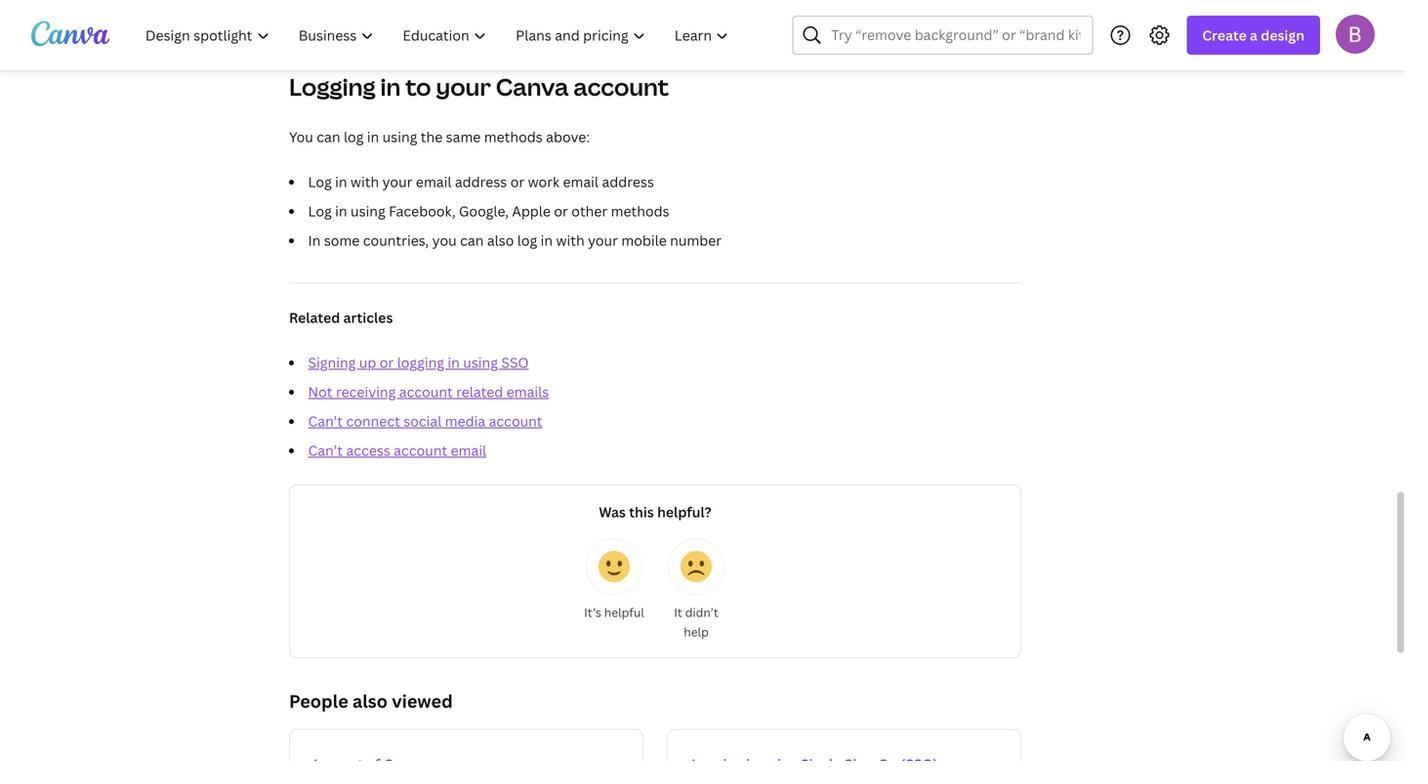 Task type: locate. For each thing, give the bounding box(es) containing it.
access
[[346, 441, 391, 460]]

this
[[629, 503, 654, 521]]

viewed
[[392, 689, 453, 713]]

1 horizontal spatial can
[[460, 231, 484, 250]]

in some countries, you can also log in with your mobile number
[[308, 231, 722, 250]]

logging
[[397, 353, 445, 372]]

log up in
[[308, 202, 332, 220]]

number
[[670, 231, 722, 250]]

1 can't from the top
[[308, 412, 343, 430]]

also right people
[[353, 689, 388, 713]]

email
[[416, 172, 452, 191], [563, 172, 599, 191], [451, 441, 487, 460]]

0 vertical spatial can
[[317, 128, 341, 146]]

sso
[[502, 353, 529, 372]]

not receiving account related emails link
[[308, 383, 549, 401]]

or for work
[[511, 172, 525, 191]]

using up some
[[351, 202, 386, 220]]

2 vertical spatial or
[[380, 353, 394, 372]]

🙂 image
[[599, 551, 630, 582]]

1 horizontal spatial also
[[487, 231, 514, 250]]

using up related
[[463, 353, 498, 372]]

or left work
[[511, 172, 525, 191]]

address up google,
[[455, 172, 507, 191]]

can't down the not in the bottom left of the page
[[308, 412, 343, 430]]

0 horizontal spatial methods
[[484, 128, 543, 146]]

didn't
[[686, 604, 719, 620]]

account up can't connect social media account link
[[399, 383, 453, 401]]

1 log from the top
[[308, 172, 332, 191]]

with
[[351, 172, 379, 191], [556, 231, 585, 250]]

1 horizontal spatial address
[[602, 172, 654, 191]]

log down apple
[[518, 231, 538, 250]]

with up some
[[351, 172, 379, 191]]

account down emails
[[489, 412, 543, 430]]

was
[[599, 503, 626, 521]]

1 vertical spatial can
[[460, 231, 484, 250]]

log
[[308, 172, 332, 191], [308, 202, 332, 220]]

account
[[574, 71, 669, 103], [399, 383, 453, 401], [489, 412, 543, 430], [394, 441, 448, 460]]

can
[[317, 128, 341, 146], [460, 231, 484, 250]]

0 horizontal spatial can
[[317, 128, 341, 146]]

can right the you
[[460, 231, 484, 250]]

log
[[344, 128, 364, 146], [518, 231, 538, 250]]

address
[[455, 172, 507, 191], [602, 172, 654, 191]]

1 horizontal spatial with
[[556, 231, 585, 250]]

connect
[[346, 412, 400, 430]]

2 vertical spatial your
[[588, 231, 618, 250]]

log down you
[[308, 172, 332, 191]]

also down log in using facebook, google, apple or other methods
[[487, 231, 514, 250]]

your up facebook,
[[383, 172, 413, 191]]

can't connect social media account link
[[308, 412, 543, 430]]

1 horizontal spatial your
[[436, 71, 491, 103]]

your for canva
[[436, 71, 491, 103]]

1 vertical spatial also
[[353, 689, 388, 713]]

design
[[1262, 26, 1305, 44]]

signing up or logging in using sso
[[308, 353, 529, 372]]

can't for can't connect social media account
[[308, 412, 343, 430]]

0 vertical spatial can't
[[308, 412, 343, 430]]

1 horizontal spatial methods
[[611, 202, 670, 220]]

1 vertical spatial or
[[554, 202, 569, 220]]

can't access account email
[[308, 441, 487, 460]]

the
[[421, 128, 443, 146]]

methods
[[484, 128, 543, 146], [611, 202, 670, 220]]

or left other
[[554, 202, 569, 220]]

your
[[436, 71, 491, 103], [383, 172, 413, 191], [588, 231, 618, 250]]

email up facebook,
[[416, 172, 452, 191]]

2 horizontal spatial or
[[554, 202, 569, 220]]

methods right same
[[484, 128, 543, 146]]

1 vertical spatial your
[[383, 172, 413, 191]]

bob builder image
[[1337, 14, 1376, 53]]

can't
[[308, 412, 343, 430], [308, 441, 343, 460]]

or right up
[[380, 353, 394, 372]]

0 horizontal spatial your
[[383, 172, 413, 191]]

methods up mobile
[[611, 202, 670, 220]]

in
[[381, 71, 401, 103], [367, 128, 379, 146], [335, 172, 347, 191], [335, 202, 347, 220], [541, 231, 553, 250], [448, 353, 460, 372]]

same
[[446, 128, 481, 146]]

articles
[[344, 308, 393, 327]]

emails
[[507, 383, 549, 401]]

😔 image
[[681, 551, 712, 582]]

can't left access
[[308, 441, 343, 460]]

or for other
[[554, 202, 569, 220]]

1 vertical spatial log
[[308, 202, 332, 220]]

0 horizontal spatial log
[[344, 128, 364, 146]]

using
[[383, 128, 418, 146], [351, 202, 386, 220], [463, 353, 498, 372]]

can't for can't access account email
[[308, 441, 343, 460]]

your right the to
[[436, 71, 491, 103]]

1 vertical spatial log
[[518, 231, 538, 250]]

top level navigation element
[[133, 16, 746, 55]]

0 vertical spatial log
[[308, 172, 332, 191]]

1 vertical spatial methods
[[611, 202, 670, 220]]

2 log from the top
[[308, 202, 332, 220]]

or
[[511, 172, 525, 191], [554, 202, 569, 220], [380, 353, 394, 372]]

can right you
[[317, 128, 341, 146]]

1 horizontal spatial or
[[511, 172, 525, 191]]

also
[[487, 231, 514, 250], [353, 689, 388, 713]]

0 vertical spatial or
[[511, 172, 525, 191]]

your down other
[[588, 231, 618, 250]]

can't access account email link
[[308, 441, 487, 460]]

0 horizontal spatial address
[[455, 172, 507, 191]]

address up other
[[602, 172, 654, 191]]

Try "remove background" or "brand kit" search field
[[832, 17, 1081, 54]]

using left the
[[383, 128, 418, 146]]

it's helpful
[[584, 604, 645, 620]]

1 vertical spatial can't
[[308, 441, 343, 460]]

0 horizontal spatial or
[[380, 353, 394, 372]]

1 vertical spatial with
[[556, 231, 585, 250]]

0 vertical spatial also
[[487, 231, 514, 250]]

apple
[[512, 202, 551, 220]]

0 vertical spatial with
[[351, 172, 379, 191]]

with down other
[[556, 231, 585, 250]]

2 can't from the top
[[308, 441, 343, 460]]

0 vertical spatial your
[[436, 71, 491, 103]]

related articles
[[289, 308, 393, 327]]

helpful?
[[658, 503, 712, 521]]

email down media
[[451, 441, 487, 460]]

up
[[359, 353, 377, 372]]

log right you
[[344, 128, 364, 146]]

2 horizontal spatial your
[[588, 231, 618, 250]]

media
[[445, 412, 486, 430]]

create a design button
[[1187, 16, 1321, 55]]



Task type: describe. For each thing, give the bounding box(es) containing it.
related
[[289, 308, 340, 327]]

above:
[[546, 128, 590, 146]]

you
[[289, 128, 313, 146]]

log for log in using facebook, google, apple or other methods
[[308, 202, 332, 220]]

0 vertical spatial using
[[383, 128, 418, 146]]

your for email
[[383, 172, 413, 191]]

google,
[[459, 202, 509, 220]]

0 horizontal spatial also
[[353, 689, 388, 713]]

countries,
[[363, 231, 429, 250]]

social
[[404, 412, 442, 430]]

log in with your email address or work email address
[[308, 172, 654, 191]]

1 horizontal spatial log
[[518, 231, 538, 250]]

log in using facebook, google, apple or other methods
[[308, 202, 670, 220]]

signing up or logging in using sso link
[[308, 353, 529, 372]]

it didn't help
[[674, 604, 719, 640]]

2 vertical spatial using
[[463, 353, 498, 372]]

you
[[433, 231, 457, 250]]

create
[[1203, 26, 1247, 44]]

log for log in with your email address or work email address
[[308, 172, 332, 191]]

people also viewed
[[289, 689, 453, 713]]

receiving
[[336, 383, 396, 401]]

email up other
[[563, 172, 599, 191]]

0 vertical spatial log
[[344, 128, 364, 146]]

0 horizontal spatial with
[[351, 172, 379, 191]]

a
[[1251, 26, 1258, 44]]

0 vertical spatial methods
[[484, 128, 543, 146]]

canva
[[496, 71, 569, 103]]

signing
[[308, 353, 356, 372]]

some
[[324, 231, 360, 250]]

not
[[308, 383, 333, 401]]

it
[[674, 604, 683, 620]]

in
[[308, 231, 321, 250]]

account up above:
[[574, 71, 669, 103]]

other
[[572, 202, 608, 220]]

mobile
[[622, 231, 667, 250]]

not receiving account related emails
[[308, 383, 549, 401]]

people
[[289, 689, 349, 713]]

helpful
[[605, 604, 645, 620]]

facebook,
[[389, 202, 456, 220]]

to
[[406, 71, 431, 103]]

account down social
[[394, 441, 448, 460]]

logging in to your canva account
[[289, 71, 669, 103]]

help
[[684, 624, 709, 640]]

related
[[456, 383, 503, 401]]

logging
[[289, 71, 376, 103]]

can't connect social media account
[[308, 412, 543, 430]]

2 address from the left
[[602, 172, 654, 191]]

create a design
[[1203, 26, 1305, 44]]

1 address from the left
[[455, 172, 507, 191]]

was this helpful?
[[599, 503, 712, 521]]

1 vertical spatial using
[[351, 202, 386, 220]]

you can log in using the same methods above:
[[289, 128, 590, 146]]

it's
[[584, 604, 602, 620]]

work
[[528, 172, 560, 191]]



Task type: vqa. For each thing, say whether or not it's contained in the screenshot.
1st 'Log' from the bottom of the page
yes



